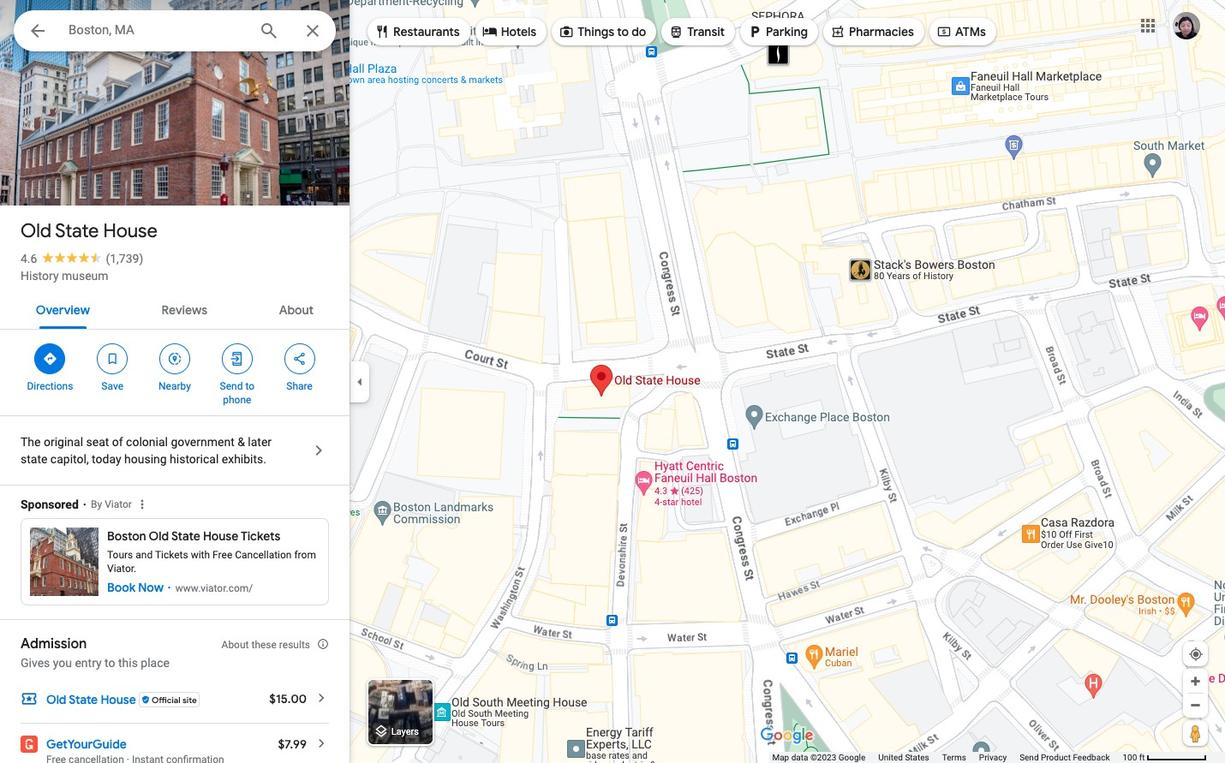 Task type: describe. For each thing, give the bounding box(es) containing it.
about for about these results
[[222, 639, 249, 651]]

data
[[792, 753, 809, 763]]

exhibits.
[[222, 453, 267, 466]]

1 vertical spatial old state house
[[46, 693, 136, 708]]

overview button
[[22, 288, 104, 329]]

privacy button
[[980, 753, 1007, 764]]

housing
[[124, 453, 167, 466]]


[[375, 22, 390, 41]]

overview
[[36, 303, 90, 318]]

google maps element
[[0, 0, 1226, 764]]


[[482, 22, 498, 41]]

$7.99
[[278, 737, 307, 753]]


[[669, 22, 684, 41]]

site
[[182, 695, 197, 706]]

these
[[252, 639, 277, 651]]

 atms
[[937, 22, 986, 41]]

phone
[[223, 394, 251, 406]]

entry
[[75, 657, 102, 670]]

admission
[[21, 636, 87, 653]]


[[42, 350, 58, 369]]

sponsored
[[21, 498, 79, 512]]

place
[[141, 657, 170, 670]]

2 vertical spatial to
[[105, 657, 115, 670]]

photo of old state house image
[[0, 0, 350, 255]]

$15.00
[[269, 692, 307, 707]]

state
[[21, 453, 47, 466]]

states
[[905, 753, 930, 763]]

100
[[1123, 753, 1138, 763]]

things
[[578, 24, 615, 39]]

the original seat of colonial government & later state capitol, today housing historical exhibits. button
[[0, 417, 350, 485]]

none field inside boston, ma field
[[69, 20, 245, 40]]

pharmacies
[[849, 24, 914, 39]]

product
[[1041, 753, 1071, 763]]

share
[[287, 381, 313, 393]]

privacy
[[980, 753, 1007, 763]]

&
[[238, 435, 245, 449]]

6,791 photos button
[[13, 163, 130, 193]]

terms button
[[943, 753, 967, 764]]

state inside boston old state house tickets tours and tickets with free cancellation from viator.
[[171, 529, 200, 544]]

by
[[91, 499, 102, 511]]

history museum
[[21, 269, 109, 283]]

 parking
[[747, 22, 808, 41]]

1 vertical spatial tickets
[[155, 549, 188, 561]]

 pharmacies
[[831, 22, 914, 41]]

history
[[21, 269, 59, 283]]

2 vertical spatial state
[[69, 693, 98, 708]]

100 ft button
[[1123, 753, 1208, 763]]

 things to do
[[559, 22, 646, 41]]

original
[[44, 435, 83, 449]]

gives you entry to this place
[[21, 657, 170, 670]]

united states
[[879, 753, 930, 763]]

united
[[879, 753, 903, 763]]

reviews button
[[148, 288, 221, 329]]

nearby
[[159, 381, 191, 393]]

the
[[21, 435, 41, 449]]

official
[[152, 695, 180, 706]]

official site
[[152, 695, 197, 706]]

the original seat of colonial government & later state capitol, today housing historical exhibits.
[[21, 435, 272, 466]]

this
[[118, 657, 138, 670]]

save
[[101, 381, 123, 393]]


[[747, 22, 763, 41]]


[[559, 22, 574, 41]]

sponsored · by viator element
[[21, 486, 350, 519]]

zoom in image
[[1190, 675, 1203, 688]]

hotels
[[501, 24, 537, 39]]

4.6
[[21, 252, 37, 266]]

photos
[[81, 170, 123, 186]]

show your location image
[[1189, 647, 1204, 663]]

capitol,
[[50, 453, 89, 466]]

google account: michele murakami  
(michele.murakami@adept.ai) image
[[1173, 12, 1201, 39]]

100 ft
[[1123, 753, 1146, 763]]

history museum button
[[21, 267, 109, 285]]

old inside boston old state house tickets tours and tickets with free cancellation from viator.
[[149, 529, 169, 544]]

show street view coverage image
[[1184, 721, 1209, 747]]

6,791
[[44, 170, 77, 186]]

old state house main content
[[0, 0, 350, 764]]

zoom out image
[[1190, 699, 1203, 712]]

www.viator.com/
[[176, 582, 253, 594]]

directions
[[27, 381, 73, 393]]

viator
[[105, 499, 132, 511]]

©2023
[[811, 753, 837, 763]]

1 horizontal spatial tickets
[[241, 529, 281, 544]]

send for send to phone
[[220, 381, 243, 393]]

results
[[279, 639, 310, 651]]



Task type: vqa. For each thing, say whether or not it's contained in the screenshot.
©2023
yes



Task type: locate. For each thing, give the bounding box(es) containing it.
send to phone
[[220, 381, 255, 406]]

about inside button
[[279, 303, 314, 318]]


[[937, 22, 952, 41]]


[[230, 350, 245, 369]]

atms
[[956, 24, 986, 39]]

0 vertical spatial old
[[21, 219, 51, 243]]

0 vertical spatial old state house
[[21, 219, 158, 243]]

0 vertical spatial send
[[220, 381, 243, 393]]

send left product at right
[[1020, 753, 1039, 763]]

do
[[632, 24, 646, 39]]

1 vertical spatial house
[[203, 529, 239, 544]]

0 horizontal spatial send
[[220, 381, 243, 393]]

2 horizontal spatial to
[[617, 24, 629, 39]]

old down you
[[46, 693, 66, 708]]

send up phone
[[220, 381, 243, 393]]

tours
[[107, 549, 133, 561]]


[[831, 22, 846, 41]]

to left do
[[617, 24, 629, 39]]

to
[[617, 24, 629, 39], [245, 381, 255, 393], [105, 657, 115, 670]]

send inside send product feedback button
[[1020, 753, 1039, 763]]

1 vertical spatial to
[[245, 381, 255, 393]]

old up 4.6
[[21, 219, 51, 243]]

now
[[138, 580, 164, 596]]

footer
[[773, 753, 1123, 764]]

house up (1,739)
[[103, 219, 158, 243]]

viator.
[[107, 563, 136, 575]]

colonial
[[126, 435, 168, 449]]

from
[[294, 549, 316, 561]]

1,739 reviews element
[[106, 252, 143, 266]]

to inside  things to do
[[617, 24, 629, 39]]

1 vertical spatial send
[[1020, 753, 1039, 763]]

book now
[[107, 580, 164, 596]]

to up phone
[[245, 381, 255, 393]]

2 vertical spatial old
[[46, 693, 66, 708]]

old
[[21, 219, 51, 243], [149, 529, 169, 544], [46, 693, 66, 708]]

government
[[171, 435, 235, 449]]

old state house down entry
[[46, 693, 136, 708]]

transit
[[688, 24, 725, 39]]

united states button
[[879, 753, 930, 764]]

state up 4.6 stars 'image' on the left
[[55, 219, 99, 243]]

about left these
[[222, 639, 249, 651]]

about these results image
[[317, 639, 329, 651]]

to left this
[[105, 657, 115, 670]]

boston
[[107, 529, 146, 544]]

tab list inside google maps element
[[0, 288, 350, 329]]

None field
[[69, 20, 245, 40]]

boston old state house tickets tours and tickets with free cancellation from viator.
[[107, 529, 316, 575]]

old state house up 4.6 stars 'image' on the left
[[21, 219, 158, 243]]

map
[[773, 753, 790, 763]]

collapse side panel image
[[351, 372, 369, 391]]

feedback
[[1073, 753, 1110, 763]]

old up and
[[149, 529, 169, 544]]

reviews
[[162, 303, 207, 318]]

 search field
[[14, 10, 336, 55]]

house down this
[[101, 693, 136, 708]]

book
[[107, 580, 136, 596]]

1 vertical spatial old
[[149, 529, 169, 544]]

state up the "with"
[[171, 529, 200, 544]]

 transit
[[669, 22, 725, 41]]


[[27, 19, 48, 43]]

and
[[136, 549, 153, 561]]

 restaurants
[[375, 22, 460, 41]]

free
[[213, 549, 232, 561]]

tickets right and
[[155, 549, 188, 561]]

map data ©2023 google
[[773, 753, 866, 763]]

getyourguide
[[46, 737, 127, 753]]

about button
[[265, 288, 328, 329]]

actions for old state house region
[[0, 330, 350, 416]]

later
[[248, 435, 272, 449]]

1 vertical spatial about
[[222, 639, 249, 651]]

1 horizontal spatial send
[[1020, 753, 1039, 763]]

0 horizontal spatial about
[[222, 639, 249, 651]]

gives
[[21, 657, 50, 670]]

tickets up cancellation
[[241, 529, 281, 544]]

to inside send to phone
[[245, 381, 255, 393]]

parking
[[766, 24, 808, 39]]

 hotels
[[482, 22, 537, 41]]

send product feedback
[[1020, 753, 1110, 763]]

 button
[[14, 10, 62, 55]]

Boston, MA field
[[14, 10, 336, 51]]

0 vertical spatial about
[[279, 303, 314, 318]]

you
[[53, 657, 72, 670]]


[[167, 350, 183, 369]]

0 vertical spatial house
[[103, 219, 158, 243]]

about
[[279, 303, 314, 318], [222, 639, 249, 651]]

0 vertical spatial to
[[617, 24, 629, 39]]


[[105, 350, 120, 369]]

layers
[[391, 727, 419, 738]]

footer inside google maps element
[[773, 753, 1123, 764]]

0 horizontal spatial to
[[105, 657, 115, 670]]

state
[[55, 219, 99, 243], [171, 529, 200, 544], [69, 693, 98, 708]]

about for about
[[279, 303, 314, 318]]

tab list containing overview
[[0, 288, 350, 329]]

state down entry
[[69, 693, 98, 708]]

restaurants
[[393, 24, 460, 39]]

ft
[[1140, 753, 1146, 763]]

cancellation
[[235, 549, 292, 561]]

about these results
[[222, 639, 310, 651]]

0 vertical spatial state
[[55, 219, 99, 243]]

by viator
[[91, 499, 132, 511]]

4.6 stars image
[[37, 252, 106, 263]]

museum
[[62, 269, 109, 283]]

1 horizontal spatial to
[[245, 381, 255, 393]]

google
[[839, 753, 866, 763]]

seat
[[86, 435, 109, 449]]

send inside send to phone
[[220, 381, 243, 393]]

send product feedback button
[[1020, 753, 1110, 764]]

house up free on the left bottom of page
[[203, 529, 239, 544]]

6,791 photos
[[44, 170, 123, 186]]

0 horizontal spatial tickets
[[155, 549, 188, 561]]

terms
[[943, 753, 967, 763]]

0 vertical spatial tickets
[[241, 529, 281, 544]]

tab list
[[0, 288, 350, 329]]

old state house
[[21, 219, 158, 243], [46, 693, 136, 708]]

1 vertical spatial state
[[171, 529, 200, 544]]

footer containing map data ©2023 google
[[773, 753, 1123, 764]]

of
[[112, 435, 123, 449]]

house inside boston old state house tickets tours and tickets with free cancellation from viator.
[[203, 529, 239, 544]]

about up 
[[279, 303, 314, 318]]

send for send product feedback
[[1020, 753, 1039, 763]]

2 vertical spatial house
[[101, 693, 136, 708]]

1 horizontal spatial about
[[279, 303, 314, 318]]

today
[[92, 453, 121, 466]]



